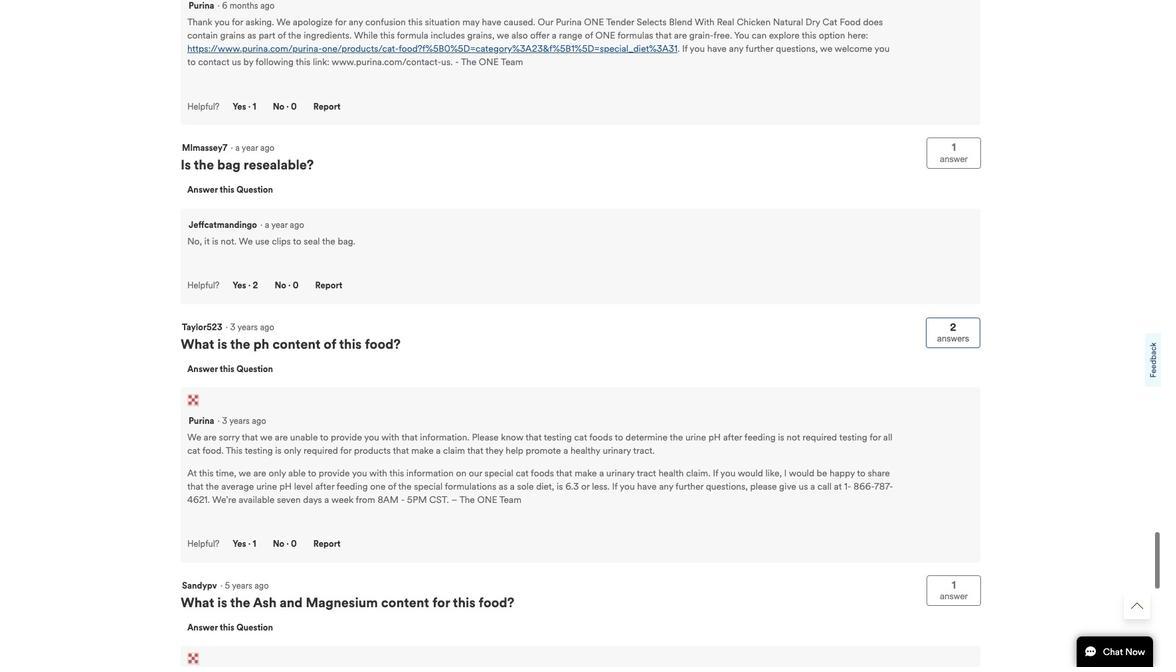 Task type: locate. For each thing, give the bounding box(es) containing it.
0 horizontal spatial foods
[[531, 468, 554, 479]]

2 yes from the top
[[233, 281, 246, 291]]

report button down days
[[307, 537, 347, 553]]

only inside at this time, we are only able to provide you with this information on our special cat foods that make a urinary tract health claim. if you would like, i would be happy to share that the average urine ph level after feeding one of the special formulations as a sole diet, is 6.3 or less. if you have any further questions, please give us a call at 1- 866-787- 4621. we're available seven days a week from 8am - 5pm cst. – the one team
[[269, 468, 286, 479]]

0 vertical spatial yes · 1
[[233, 101, 256, 112]]

questions, inside at this time, we are only able to provide you with this information on our special cat foods that make a urinary tract health claim. if you would like, i would be happy to share that the average urine ph level after feeding one of the special formulations as a sole diet, is 6.3 or less. if you have any further questions, please give us a call at 1- 866-787- 4621. we're available seven days a week from 8am - 5pm cst. – the one team
[[706, 481, 748, 492]]

part
[[259, 30, 275, 41]]

apologize
[[293, 17, 333, 28]]

1 answer for is the bag resealable?
[[941, 141, 968, 164]]

ingredients.
[[304, 30, 352, 41]]

0 vertical spatial question
[[237, 185, 273, 195]]

while
[[354, 30, 378, 41]]

that up the 4621.
[[187, 481, 204, 492]]

we inside jeffcatmandingo · a year ago no, it is not.  we use clips to seal the bag.
[[239, 236, 253, 247]]

make inside at this time, we are only able to provide you with this information on our special cat foods that make a urinary tract health claim. if you would like, i would be happy to share that the average urine ph level after feeding one of the special formulations as a sole diet, is 6.3 or less. if you have any further questions, please give us a call at 1- 866-787- 4621. we're available seven days a week from 8am - 5pm cst. – the one team
[[575, 468, 597, 479]]

2 vertical spatial 0
[[291, 539, 297, 550]]

1 vertical spatial no
[[275, 281, 286, 291]]

bag.
[[338, 236, 356, 247]]

ph
[[254, 336, 269, 353]]

· up sorry
[[218, 416, 220, 426]]

2 vertical spatial cat
[[516, 468, 529, 479]]

as left sole
[[499, 481, 508, 492]]

years for ash
[[232, 581, 252, 591]]

0 vertical spatial purina
[[189, 1, 214, 11]]

3 answer this question from the top
[[187, 622, 273, 633]]

no · 0 down following
[[273, 101, 297, 112]]

content helpfulness group down following
[[187, 99, 347, 115]]

we are sorry that we are unable to provide you with that information. please know that testing cat foods to determine the urine ph after feeding is not required testing for all cat food. this testing is only required for products that make a claim that they help promote a healthy urinary tract.
[[187, 432, 893, 456]]

1 horizontal spatial further
[[746, 43, 774, 55]]

report button for resealable?
[[309, 279, 349, 294]]

0 vertical spatial 1 answer
[[941, 141, 968, 164]]

yes down by
[[233, 101, 246, 112]]

ago inside sandypv · 5 years ago what is the ash and magnesium content for this food?
[[255, 581, 269, 591]]

foods up healthy
[[590, 432, 613, 443]]

ago inside jeffcatmandingo · a year ago no, it is not.  we use clips to seal the bag.
[[290, 220, 304, 230]]

us inside . if you have any further questions, we welcome you to contact us by following this link: www.purina.com/contact-us. - the one team
[[232, 57, 241, 68]]

purina for purina · 6 months ago
[[189, 1, 214, 11]]

1 answer from the top
[[187, 185, 218, 195]]

1 vertical spatial the
[[460, 494, 475, 505]]

required right not
[[803, 432, 838, 443]]

0 vertical spatial further
[[746, 43, 774, 55]]

1 vertical spatial 3
[[222, 416, 227, 426]]

answer this question button for ash
[[181, 620, 280, 636]]

2 vertical spatial report
[[314, 539, 341, 550]]

of inside taylor523 · 3 years ago what is the ph content of this food?
[[324, 336, 336, 353]]

1 vertical spatial make
[[575, 468, 597, 479]]

answer this question button down "5" at the bottom
[[181, 620, 280, 636]]

any inside . if you have any further questions, we welcome you to contact us by following this link: www.purina.com/contact-us. - the one team
[[729, 43, 744, 55]]

purina up food.
[[189, 416, 214, 426]]

0 vertical spatial we
[[277, 17, 291, 28]]

unable
[[290, 432, 318, 443]]

no · 0
[[273, 101, 297, 112], [275, 281, 299, 291], [273, 539, 297, 550]]

us inside at this time, we are only able to provide you with this information on our special cat foods that make a urinary tract health claim. if you would like, i would be happy to share that the average urine ph level after feeding one of the special formulations as a sole diet, is 6.3 or less. if you have any further questions, please give us a call at 1- 866-787- 4621. we're available seven days a week from 8am - 5pm cst. – the one team
[[799, 481, 809, 492]]

you right claim.
[[721, 468, 736, 479]]

1 vertical spatial purina button
[[189, 414, 214, 428]]

have inside . if you have any further questions, we welcome you to contact us by following this link: www.purina.com/contact-us. - the one team
[[708, 43, 727, 55]]

1 horizontal spatial any
[[659, 481, 674, 492]]

3 helpful? from the top
[[187, 539, 220, 550]]

1 horizontal spatial 2
[[951, 321, 957, 333]]

0 horizontal spatial food?
[[365, 336, 401, 353]]

0 vertical spatial any
[[349, 17, 363, 28]]

0 vertical spatial the
[[461, 57, 477, 68]]

2 horizontal spatial if
[[713, 468, 719, 479]]

0 vertical spatial urinary
[[603, 445, 631, 456]]

question for ph
[[237, 364, 273, 375]]

0 vertical spatial only
[[284, 445, 301, 456]]

0 vertical spatial urine
[[686, 432, 707, 443]]

as
[[248, 30, 256, 41], [499, 481, 508, 492]]

helpful? up sandypv button
[[187, 539, 220, 550]]

1 vertical spatial team
[[500, 494, 522, 505]]

0 vertical spatial special
[[485, 468, 514, 479]]

question for ash
[[237, 622, 273, 633]]

2 vertical spatial years
[[232, 581, 252, 591]]

ago for ph
[[260, 322, 274, 333]]

resealable?
[[244, 157, 314, 173]]

one
[[370, 481, 386, 492]]

1 horizontal spatial cat
[[516, 468, 529, 479]]

provide inside at this time, we are only able to provide you with this information on our special cat foods that make a urinary tract health claim. if you would like, i would be happy to share that the average urine ph level after feeding one of the special formulations as a sole diet, is 6.3 or less. if you have any further questions, please give us a call at 1- 866-787- 4621. we're available seven days a week from 8am - 5pm cst. – the one team
[[319, 468, 350, 479]]

content helpfulness group
[[187, 99, 347, 115], [187, 279, 349, 294], [187, 537, 347, 553]]

special down information
[[414, 481, 443, 492]]

if right less.
[[613, 481, 618, 492]]

· up 'use'
[[261, 220, 263, 230]]

1 answer from the top
[[941, 154, 968, 164]]

0 horizontal spatial -
[[401, 494, 405, 505]]

we left sorry
[[187, 432, 201, 443]]

urine
[[686, 432, 707, 443], [257, 481, 277, 492]]

yes down we're
[[233, 539, 246, 550]]

special down the they
[[485, 468, 514, 479]]

what
[[181, 336, 214, 353], [181, 595, 214, 611]]

content helpfulness group for resealable?
[[187, 279, 349, 294]]

a right offer
[[552, 30, 557, 41]]

be
[[817, 468, 828, 479]]

cat up healthy
[[575, 432, 588, 443]]

1 horizontal spatial feeding
[[745, 432, 776, 443]]

any up while
[[349, 17, 363, 28]]

what inside sandypv · 5 years ago what is the ash and magnesium content for this food?
[[181, 595, 214, 611]]

jeffcatmandingo button
[[189, 218, 257, 232]]

taylor523
[[182, 322, 222, 333]]

3 answer from the top
[[187, 622, 218, 633]]

1 vertical spatial question
[[237, 364, 273, 375]]

2 vertical spatial we
[[187, 432, 201, 443]]

we inside . if you have any further questions, we welcome you to contact us by following this link: www.purina.com/contact-us. - the one team
[[821, 43, 833, 55]]

1 horizontal spatial foods
[[590, 432, 613, 443]]

· left 6
[[218, 1, 220, 11]]

you right less.
[[620, 481, 635, 492]]

cat
[[823, 17, 838, 28]]

after inside we are sorry that we are unable to provide you with that information. please know that testing cat foods to determine the urine ph after feeding is not required testing for all cat food. this testing is only required for products that make a claim that they help promote a healthy urinary tract.
[[724, 432, 743, 443]]

ago inside taylor523 · 3 years ago what is the ph content of this food?
[[260, 322, 274, 333]]

1 yes · 1 from the top
[[233, 101, 256, 112]]

0 vertical spatial after
[[724, 432, 743, 443]]

ph inside at this time, we are only able to provide you with this information on our special cat foods that make a urinary tract health claim. if you would like, i would be happy to share that the average urine ph level after feeding one of the special formulations as a sole diet, is 6.3 or less. if you have any further questions, please give us a call at 1- 866-787- 4621. we're available seven days a week from 8am - 5pm cst. – the one team
[[280, 481, 292, 492]]

magnesium
[[306, 595, 378, 611]]

yes · 1 down available
[[233, 539, 256, 550]]

make
[[412, 445, 434, 456], [575, 468, 597, 479]]

one down grains,
[[479, 57, 499, 68]]

with inside we are sorry that we are unable to provide you with that information. please know that testing cat foods to determine the urine ph after feeding is not required testing for all cat food. this testing is only required for products that make a claim that they help promote a healthy urinary tract.
[[382, 432, 400, 443]]

. if you have any further questions, we welcome you to contact us by following this link: www.purina.com/contact-us. - the one team
[[187, 43, 890, 68]]

0 vertical spatial 3
[[230, 322, 236, 333]]

foods inside we are sorry that we are unable to provide you with that information. please know that testing cat foods to determine the urine ph after feeding is not required testing for all cat food. this testing is only required for products that make a claim that they help promote a healthy urinary tract.
[[590, 432, 613, 443]]

any inside at this time, we are only able to provide you with this information on our special cat foods that make a urinary tract health claim. if you would like, i would be happy to share that the average urine ph level after feeding one of the special formulations as a sole diet, is 6.3 or less. if you have any further questions, please give us a call at 1- 866-787- 4621. we're available seven days a week from 8am - 5pm cst. – the one team
[[659, 481, 674, 492]]

0 right yes · 2 in the left of the page
[[293, 281, 299, 291]]

1 vertical spatial with
[[370, 468, 387, 479]]

0 horizontal spatial ph
[[280, 481, 292, 492]]

with up products
[[382, 432, 400, 443]]

only inside we are sorry that we are unable to provide you with that information. please know that testing cat foods to determine the urine ph after feeding is not required testing for all cat food. this testing is only required for products that make a claim that they help promote a healthy urinary tract.
[[284, 445, 301, 456]]

2 answer this question from the top
[[187, 364, 273, 375]]

answer
[[187, 185, 218, 195], [187, 364, 218, 375], [187, 622, 218, 633]]

0 horizontal spatial as
[[248, 30, 256, 41]]

you up products
[[364, 432, 379, 443]]

promote
[[526, 445, 561, 456]]

at this time, we are only able to provide you with this information on our special cat foods that make a urinary tract health claim. if you would like, i would be happy to share that the average urine ph level after feeding one of the special formulations as a sole diet, is 6.3 or less. if you have any further questions, please give us a call at 1- 866-787- 4621. we're available seven days a week from 8am - 5pm cst. – the one team
[[187, 468, 894, 505]]

we
[[497, 30, 509, 41], [821, 43, 833, 55], [260, 432, 273, 443], [239, 468, 251, 479]]

have up grains,
[[482, 17, 502, 28]]

ph up claim.
[[709, 432, 721, 443]]

with for this
[[370, 468, 387, 479]]

if
[[683, 43, 688, 55], [713, 468, 719, 479], [613, 481, 618, 492]]

with
[[382, 432, 400, 443], [370, 468, 387, 479]]

1 vertical spatial year
[[271, 220, 288, 230]]

1 vertical spatial urine
[[257, 481, 277, 492]]

questions, down claim.
[[706, 481, 748, 492]]

yes
[[233, 101, 246, 112], [233, 281, 246, 291], [233, 539, 246, 550]]

answer for is the bag resealable?
[[941, 154, 968, 164]]

1 purina button from the top
[[189, 0, 214, 13]]

2 answer from the top
[[187, 364, 218, 375]]

0 vertical spatial as
[[248, 30, 256, 41]]

caused.
[[504, 17, 536, 28]]

purina button for purina · 3 years ago
[[189, 414, 214, 428]]

that inside thank you for asking. we apologize for any confusion this situation may have caused. our purina one tender selects blend with real chicken natural dry cat food does contain grains as part of the ingredients. while this formula includes grains, we also offer a range of one formulas that are grain-free. you can explore this option here: https://www.purina.com/purina-one/products/cat-food?f%5b0%5d=category%3a23&f%5b1%5d=special_diet%3a31
[[656, 30, 672, 41]]

further inside at this time, we are only able to provide you with this information on our special cat foods that make a urinary tract health claim. if you would like, i would be happy to share that the average urine ph level after feeding one of the special formulations as a sole diet, is 6.3 or less. if you have any further questions, please give us a call at 1- 866-787- 4621. we're available seven days a week from 8am - 5pm cst. – the one team
[[676, 481, 704, 492]]

1 vertical spatial helpful?
[[187, 281, 220, 291]]

urinary
[[603, 445, 631, 456], [607, 468, 635, 479]]

here:
[[848, 30, 869, 41]]

1 answer
[[941, 141, 968, 164], [941, 579, 968, 602]]

answer this question button down bag
[[181, 183, 280, 198]]

food? inside taylor523 · 3 years ago what is the ph content of this food?
[[365, 336, 401, 353]]

the left 'ph' at the bottom left
[[230, 336, 250, 353]]

8am
[[378, 494, 399, 505]]

you down does
[[875, 43, 890, 55]]

1 vertical spatial food?
[[479, 595, 515, 611]]

years inside taylor523 · 3 years ago what is the ph content of this food?
[[238, 322, 258, 333]]

the down mlmassey7
[[194, 157, 214, 173]]

1 question from the top
[[237, 185, 273, 195]]

we inside we are sorry that we are unable to provide you with that information. please know that testing cat foods to determine the urine ph after feeding is not required testing for all cat food. this testing is only required for products that make a claim that they help promote a healthy urinary tract.
[[187, 432, 201, 443]]

1 vertical spatial have
[[708, 43, 727, 55]]

team
[[501, 57, 523, 68], [500, 494, 522, 505]]

questions, inside . if you have any further questions, we welcome you to contact us by following this link: www.purina.com/contact-us. - the one team
[[776, 43, 818, 55]]

0 vertical spatial cat
[[575, 432, 588, 443]]

the inside taylor523 · 3 years ago what is the ph content of this food?
[[230, 336, 250, 353]]

ph up seven
[[280, 481, 292, 492]]

formulas
[[618, 30, 654, 41]]

time,
[[216, 468, 237, 479]]

1 vertical spatial us
[[799, 481, 809, 492]]

cst.
[[430, 494, 449, 505]]

1 vertical spatial years
[[229, 416, 250, 426]]

1 horizontal spatial testing
[[544, 432, 572, 443]]

0 vertical spatial content helpfulness group
[[187, 99, 347, 115]]

1 answer this question from the top
[[187, 185, 273, 195]]

bag
[[217, 157, 241, 173]]

3 inside taylor523 · 3 years ago what is the ph content of this food?
[[230, 322, 236, 333]]

we up average
[[239, 468, 251, 479]]

months
[[230, 1, 258, 11]]

what inside taylor523 · 3 years ago what is the ph content of this food?
[[181, 336, 214, 353]]

only left able
[[269, 468, 286, 479]]

are inside at this time, we are only able to provide you with this information on our special cat foods that make a urinary tract health claim. if you would like, i would be happy to share that the average urine ph level after feeding one of the special formulations as a sole diet, is 6.3 or less. if you have any further questions, please give us a call at 1- 866-787- 4621. we're available seven days a week from 8am - 5pm cst. – the one team
[[254, 468, 266, 479]]

questions,
[[776, 43, 818, 55], [706, 481, 748, 492]]

1 answer for what is the ash and magnesium content for this food?
[[941, 579, 968, 602]]

if right claim.
[[713, 468, 719, 479]]

answer this question
[[187, 185, 273, 195], [187, 364, 273, 375], [187, 622, 273, 633]]

have down tract
[[638, 481, 657, 492]]

they
[[486, 445, 504, 456]]

purina button up food.
[[189, 414, 214, 428]]

1 horizontal spatial food?
[[479, 595, 515, 611]]

no · 0 for ph
[[273, 539, 297, 550]]

it
[[204, 236, 210, 247]]

1 horizontal spatial 3
[[230, 322, 236, 333]]

of inside at this time, we are only able to provide you with this information on our special cat foods that make a urinary tract health claim. if you would like, i would be happy to share that the average urine ph level after feeding one of the special formulations as a sole diet, is 6.3 or less. if you have any further questions, please give us a call at 1- 866-787- 4621. we're available seven days a week from 8am - 5pm cst. – the one team
[[388, 481, 396, 492]]

2 vertical spatial question
[[237, 622, 273, 633]]

0 vertical spatial what
[[181, 336, 214, 353]]

a right days
[[325, 494, 329, 505]]

able
[[288, 468, 306, 479]]

know
[[501, 432, 524, 443]]

cat
[[575, 432, 588, 443], [187, 445, 200, 456], [516, 468, 529, 479]]

0 horizontal spatial us
[[232, 57, 241, 68]]

team inside . if you have any further questions, we welcome you to contact us by following this link: www.purina.com/contact-us. - the one team
[[501, 57, 523, 68]]

the left ash
[[230, 595, 250, 611]]

styled arrow button link
[[1125, 593, 1151, 619]]

purina button for purina · 6 months ago
[[189, 0, 214, 13]]

year
[[242, 143, 258, 154], [271, 220, 288, 230]]

2 question from the top
[[237, 364, 273, 375]]

2 purina image from the top
[[187, 653, 199, 666]]

answer for what is the ash and magnesium content for this food?
[[187, 622, 218, 633]]

questions, down explore
[[776, 43, 818, 55]]

2 horizontal spatial any
[[729, 43, 744, 55]]

mlmassey7
[[182, 143, 228, 154]]

feeding left not
[[745, 432, 776, 443]]

1 horizontal spatial urine
[[686, 432, 707, 443]]

2 what from the top
[[181, 595, 214, 611]]

call
[[818, 481, 832, 492]]

answer down sandypv button
[[187, 622, 218, 633]]

1 vertical spatial report
[[315, 281, 343, 291]]

3 content helpfulness group from the top
[[187, 537, 347, 553]]

1 vertical spatial content
[[381, 595, 430, 611]]

the inside mlmassey7 · a year ago is the bag resealable?
[[194, 157, 214, 173]]

2 vertical spatial no
[[273, 539, 285, 550]]

we left 'use'
[[239, 236, 253, 247]]

and
[[280, 595, 303, 611]]

2 content helpfulness group from the top
[[187, 279, 349, 294]]

1 vertical spatial 0
[[293, 281, 299, 291]]

2 vertical spatial answer
[[187, 622, 218, 633]]

feeding
[[745, 432, 776, 443], [337, 481, 368, 492]]

purina image
[[187, 394, 199, 407], [187, 653, 199, 666]]

further down can
[[746, 43, 774, 55]]

helpful? for is
[[187, 281, 220, 291]]

a
[[552, 30, 557, 41], [235, 143, 240, 154], [265, 220, 270, 230], [436, 445, 441, 456], [564, 445, 569, 456], [600, 468, 604, 479], [510, 481, 515, 492], [811, 481, 816, 492], [325, 494, 329, 505]]

2 purina button from the top
[[189, 414, 214, 428]]

question down 'ph' at the bottom left
[[237, 364, 273, 375]]

1 vertical spatial foods
[[531, 468, 554, 479]]

· inside sandypv · 5 years ago what is the ash and magnesium content for this food?
[[221, 581, 223, 591]]

0 horizontal spatial if
[[613, 481, 618, 492]]

1 vertical spatial further
[[676, 481, 704, 492]]

no right yes · 2 in the left of the page
[[275, 281, 286, 291]]

1 vertical spatial only
[[269, 468, 286, 479]]

as up https://www.purina.com/purina-
[[248, 30, 256, 41]]

the
[[288, 30, 301, 41], [194, 157, 214, 173], [322, 236, 336, 247], [230, 336, 250, 353], [670, 432, 684, 443], [206, 481, 219, 492], [399, 481, 412, 492], [230, 595, 250, 611]]

0 horizontal spatial after
[[316, 481, 335, 492]]

0 vertical spatial feeding
[[745, 432, 776, 443]]

is inside at this time, we are only able to provide you with this information on our special cat foods that make a urinary tract health claim. if you would like, i would be happy to share that the average urine ph level after feeding one of the special formulations as a sole diet, is 6.3 or less. if you have any further questions, please give us a call at 1- 866-787- 4621. we're available seven days a week from 8am - 5pm cst. – the one team
[[557, 481, 563, 492]]

foods inside at this time, we are only able to provide you with this information on our special cat foods that make a urinary tract health claim. if you would like, i would be happy to share that the average urine ph level after feeding one of the special formulations as a sole diet, is 6.3 or less. if you have any further questions, please give us a call at 1- 866-787- 4621. we're available seven days a week from 8am - 5pm cst. – the one team
[[531, 468, 554, 479]]

cat up sole
[[516, 468, 529, 479]]

report for ph
[[314, 539, 341, 550]]

2 vertical spatial purina
[[189, 416, 214, 426]]

confusion
[[366, 17, 406, 28]]

yes for bag
[[233, 281, 246, 291]]

0 horizontal spatial further
[[676, 481, 704, 492]]

year for resealable?
[[242, 143, 258, 154]]

0 vertical spatial us
[[232, 57, 241, 68]]

1 vertical spatial provide
[[319, 468, 350, 479]]

1 horizontal spatial would
[[789, 468, 815, 479]]

is down "taylor523"
[[218, 336, 227, 353]]

1 vertical spatial answer
[[941, 592, 968, 602]]

after up days
[[316, 481, 335, 492]]

no for resealable?
[[275, 281, 286, 291]]

purina button up "thank"
[[189, 0, 214, 13]]

make inside we are sorry that we are unable to provide you with that information. please know that testing cat foods to determine the urine ph after feeding is not required testing for all cat food. this testing is only required for products that make a claim that they help promote a healthy urinary tract.
[[412, 445, 434, 456]]

one
[[584, 17, 604, 28], [596, 30, 616, 41], [479, 57, 499, 68], [478, 494, 498, 505]]

required down unable
[[304, 445, 338, 456]]

content inside taylor523 · 3 years ago what is the ph content of this food?
[[273, 336, 321, 353]]

0 vertical spatial foods
[[590, 432, 613, 443]]

years
[[238, 322, 258, 333], [229, 416, 250, 426], [232, 581, 252, 591]]

1 horizontal spatial after
[[724, 432, 743, 443]]

only
[[284, 445, 301, 456], [269, 468, 286, 479]]

yes · 1 down by
[[233, 101, 256, 112]]

1 vertical spatial after
[[316, 481, 335, 492]]

1 vertical spatial what
[[181, 595, 214, 611]]

2 helpful? from the top
[[187, 281, 220, 291]]

the inside we are sorry that we are unable to provide you with that information. please know that testing cat foods to determine the urine ph after feeding is not required testing for all cat food. this testing is only required for products that make a claim that they help promote a healthy urinary tract.
[[670, 432, 684, 443]]

0 for resealable?
[[293, 281, 299, 291]]

after left not
[[724, 432, 743, 443]]

this
[[226, 445, 243, 456]]

0 vertical spatial no
[[273, 101, 285, 112]]

foods up diet, on the left of page
[[531, 468, 554, 479]]

year for not.
[[271, 220, 288, 230]]

the down apologize on the top
[[288, 30, 301, 41]]

1 vertical spatial purina
[[556, 17, 582, 28]]

if right .
[[683, 43, 688, 55]]

years inside sandypv · 5 years ago what is the ash and magnesium content for this food?
[[232, 581, 252, 591]]

1 horizontal spatial special
[[485, 468, 514, 479]]

0 horizontal spatial 3
[[222, 416, 227, 426]]

2 up the answers
[[951, 321, 957, 333]]

report for resealable?
[[315, 281, 343, 291]]

with for that
[[382, 432, 400, 443]]

1 vertical spatial report button
[[309, 279, 349, 294]]

1 1 answer from the top
[[941, 141, 968, 164]]

welcome
[[835, 43, 873, 55]]

tender
[[606, 17, 635, 28]]

information.
[[420, 432, 470, 443]]

0 vertical spatial provide
[[331, 432, 362, 443]]

1
[[253, 101, 256, 112], [952, 141, 957, 154], [253, 539, 256, 550], [952, 579, 957, 591]]

year inside jeffcatmandingo · a year ago no, it is not.  we use clips to seal the bag.
[[271, 220, 288, 230]]

we inside thank you for asking. we apologize for any confusion this situation may have caused. our purina one tender selects blend with real chicken natural dry cat food does contain grains as part of the ingredients. while this formula includes grains, we also offer a range of one formulas that are grain-free. you can explore this option here: https://www.purina.com/purina-one/products/cat-food?f%5b0%5d=category%3a23&f%5b1%5d=special_diet%3a31
[[497, 30, 509, 41]]

yes · 1
[[233, 101, 256, 112], [233, 539, 256, 550]]

like,
[[766, 468, 782, 479]]

1 would from the left
[[738, 468, 764, 479]]

0 horizontal spatial testing
[[245, 445, 273, 456]]

0 for ph
[[291, 539, 297, 550]]

the right the seal
[[322, 236, 336, 247]]

1 vertical spatial feeding
[[337, 481, 368, 492]]

provide up the week
[[319, 468, 350, 479]]

urinary left tract.
[[603, 445, 631, 456]]

2 answer from the top
[[941, 592, 968, 602]]

no · 0 down seven
[[273, 539, 297, 550]]

content helpfulness group down 'use'
[[187, 279, 349, 294]]

purina · 3 years ago
[[189, 416, 271, 426]]

the right us.
[[461, 57, 477, 68]]

0 vertical spatial answer
[[941, 154, 968, 164]]

tract
[[637, 468, 657, 479]]

0 horizontal spatial have
[[482, 17, 502, 28]]

year inside mlmassey7 · a year ago is the bag resealable?
[[242, 143, 258, 154]]

can
[[752, 30, 767, 41]]

share
[[868, 468, 891, 479]]

a up bag
[[235, 143, 240, 154]]

2 down 'use'
[[253, 281, 258, 291]]

question down ash
[[237, 622, 273, 633]]

1 vertical spatial urinary
[[607, 468, 635, 479]]

purina
[[189, 1, 214, 11], [556, 17, 582, 28], [189, 416, 214, 426]]

1 what from the top
[[181, 336, 214, 353]]

we inside thank you for asking. we apologize for any confusion this situation may have caused. our purina one tender selects blend with real chicken natural dry cat food does contain grains as part of the ingredients. while this formula includes grains, we also offer a range of one formulas that are grain-free. you can explore this option here: https://www.purina.com/purina-one/products/cat-food?f%5b0%5d=category%3a23&f%5b1%5d=special_diet%3a31
[[277, 17, 291, 28]]

only down unable
[[284, 445, 301, 456]]

testing left all at the bottom of the page
[[840, 432, 868, 443]]

answer down the is
[[187, 185, 218, 195]]

1 horizontal spatial us
[[799, 481, 809, 492]]

1 answer this question button from the top
[[181, 183, 280, 198]]

0 vertical spatial ph
[[709, 432, 721, 443]]

team inside at this time, we are only able to provide you with this information on our special cat foods that make a urinary tract health claim. if you would like, i would be happy to share that the average urine ph level after feeding one of the special formulations as a sole diet, is 6.3 or less. if you have any further questions, please give us a call at 1- 866-787- 4621. we're available seven days a week from 8am - 5pm cst. – the one team
[[500, 494, 522, 505]]

3 question from the top
[[237, 622, 273, 633]]

is left 6.3
[[557, 481, 563, 492]]

ago inside mlmassey7 · a year ago is the bag resealable?
[[260, 143, 275, 154]]

urine inside at this time, we are only able to provide you with this information on our special cat foods that make a urinary tract health claim. if you would like, i would be happy to share that the average urine ph level after feeding one of the special formulations as a sole diet, is 6.3 or less. if you have any further questions, please give us a call at 1- 866-787- 4621. we're available seven days a week from 8am - 5pm cst. – the one team
[[257, 481, 277, 492]]

years up 'ph' at the bottom left
[[238, 322, 258, 333]]

we right sorry
[[260, 432, 273, 443]]

3 yes from the top
[[233, 539, 246, 550]]

with inside at this time, we are only able to provide you with this information on our special cat foods that make a urinary tract health claim. if you would like, i would be happy to share that the average urine ph level after feeding one of the special formulations as a sole diet, is 6.3 or less. if you have any further questions, please give us a call at 1- 866-787- 4621. we're available seven days a week from 8am - 5pm cst. – the one team
[[370, 468, 387, 479]]

is down "5" at the bottom
[[218, 595, 227, 611]]

3 answer this question button from the top
[[181, 620, 280, 636]]

the right determine
[[670, 432, 684, 443]]

2 vertical spatial helpful?
[[187, 539, 220, 550]]

help
[[506, 445, 524, 456]]

question for resealable?
[[237, 185, 273, 195]]

0 vertical spatial answer this question
[[187, 185, 273, 195]]

our
[[538, 17, 554, 28]]

a left healthy
[[564, 445, 569, 456]]

2 1 answer from the top
[[941, 579, 968, 602]]

content helpfulness group down available
[[187, 537, 347, 553]]

2 inside 2 answers
[[951, 321, 957, 333]]

available
[[239, 494, 275, 505]]

determine
[[626, 432, 668, 443]]

provide inside we are sorry that we are unable to provide you with that information. please know that testing cat foods to determine the urine ph after feeding is not required testing for all cat food. this testing is only required for products that make a claim that they help promote a healthy urinary tract.
[[331, 432, 362, 443]]

no · 0 right yes · 2 in the left of the page
[[275, 281, 299, 291]]

1 helpful? from the top
[[187, 101, 220, 112]]

0 horizontal spatial would
[[738, 468, 764, 479]]

1 content helpfulness group from the top
[[187, 99, 347, 115]]

answer this question button for resealable?
[[181, 183, 280, 198]]

i
[[785, 468, 787, 479]]

2 yes · 1 from the top
[[233, 539, 256, 550]]

- left 5pm
[[401, 494, 405, 505]]

0 horizontal spatial content
[[273, 336, 321, 353]]

2 answer this question button from the top
[[181, 362, 280, 378]]

0 vertical spatial have
[[482, 17, 502, 28]]

years up sorry
[[229, 416, 250, 426]]

claim.
[[687, 468, 711, 479]]

if inside . if you have any further questions, we welcome you to contact us by following this link: www.purina.com/contact-us. - the one team
[[683, 43, 688, 55]]



Task type: vqa. For each thing, say whether or not it's contained in the screenshot.
the "deals" to the middle
no



Task type: describe. For each thing, give the bounding box(es) containing it.
level
[[294, 481, 313, 492]]

average
[[221, 481, 254, 492]]

food.
[[202, 445, 224, 456]]

no,
[[187, 236, 202, 247]]

following
[[256, 57, 294, 68]]

formulations
[[445, 481, 497, 492]]

with
[[695, 17, 715, 28]]

a inside thank you for asking. we apologize for any confusion this situation may have caused. our purina one tender selects blend with real chicken natural dry cat food does contain grains as part of the ingredients. while this formula includes grains, we also offer a range of one formulas that are grain-free. you can explore this option here: https://www.purina.com/purina-one/products/cat-food?f%5b0%5d=category%3a23&f%5b1%5d=special_diet%3a31
[[552, 30, 557, 41]]

give
[[780, 481, 797, 492]]

3 for purina · 3 years ago
[[222, 416, 227, 426]]

food?f%5b0%5d=category%3a23&f%5b1%5d=special_diet%3a31
[[399, 43, 678, 55]]

mlmassey7 button
[[182, 141, 228, 156]]

less.
[[592, 481, 610, 492]]

answer this question button for ph
[[181, 362, 280, 378]]

explore
[[769, 30, 800, 41]]

is right this on the left of page
[[275, 445, 282, 456]]

provide for level
[[319, 468, 350, 479]]

that left information.
[[402, 432, 418, 443]]

answer for is the bag resealable?
[[187, 185, 218, 195]]

report button for ph
[[307, 537, 347, 553]]

answer this question for ash
[[187, 622, 273, 633]]

one left tender
[[584, 17, 604, 28]]

are up food.
[[204, 432, 217, 443]]

content inside sandypv · 5 years ago what is the ash and magnesium content for this food?
[[381, 595, 430, 611]]

to right able
[[308, 468, 317, 479]]

we're
[[212, 494, 236, 505]]

purina for purina · 3 years ago
[[189, 416, 214, 426]]

not.
[[221, 236, 237, 247]]

0 horizontal spatial cat
[[187, 445, 200, 456]]

at
[[187, 468, 197, 479]]

0 vertical spatial 2
[[253, 281, 258, 291]]

have inside thank you for asking. we apologize for any confusion this situation may have caused. our purina one tender selects blend with real chicken natural dry cat food does contain grains as part of the ingredients. while this formula includes grains, we also offer a range of one formulas that are grain-free. you can explore this option here: https://www.purina.com/purina-one/products/cat-food?f%5b0%5d=category%3a23&f%5b1%5d=special_diet%3a31
[[482, 17, 502, 28]]

purina inside thank you for asking. we apologize for any confusion this situation may have caused. our purina one tender selects blend with real chicken natural dry cat food does contain grains as part of the ingredients. while this formula includes grains, we also offer a range of one formulas that are grain-free. you can explore this option here: https://www.purina.com/purina-one/products/cat-food?f%5b0%5d=category%3a23&f%5b1%5d=special_diet%3a31
[[556, 17, 582, 28]]

that down the please
[[468, 445, 484, 456]]

to up 866-
[[858, 468, 866, 479]]

is left not
[[778, 432, 785, 443]]

6.3
[[566, 481, 579, 492]]

link:
[[313, 57, 330, 68]]

content helpfulness group for ph
[[187, 537, 347, 553]]

the inside . if you have any further questions, we welcome you to contact us by following this link: www.purina.com/contact-us. - the one team
[[461, 57, 477, 68]]

sandypv button
[[182, 579, 217, 593]]

clips
[[272, 236, 291, 247]]

https://www.purina.com/purina-
[[187, 43, 322, 55]]

is
[[181, 157, 191, 173]]

option
[[819, 30, 846, 41]]

1 horizontal spatial required
[[803, 432, 838, 443]]

3 for taylor523 · 3 years ago what is the ph content of this food?
[[230, 322, 236, 333]]

0 vertical spatial 0
[[291, 101, 297, 112]]

tract.
[[634, 445, 655, 456]]

have inside at this time, we are only able to provide you with this information on our special cat foods that make a urinary tract health claim. if you would like, i would be happy to share that the average urine ph level after feeding one of the special formulations as a sole diet, is 6.3 or less. if you have any further questions, please give us a call at 1- 866-787- 4621. we're available seven days a week from 8am - 5pm cst. – the one team
[[638, 481, 657, 492]]

cat inside at this time, we are only able to provide you with this information on our special cat foods that make a urinary tract health claim. if you would like, i would be happy to share that the average urine ph level after feeding one of the special formulations as a sole diet, is 6.3 or less. if you have any further questions, please give us a call at 1- 866-787- 4621. we're available seven days a week from 8am - 5pm cst. – the one team
[[516, 468, 529, 479]]

that right sorry
[[242, 432, 258, 443]]

seal
[[304, 236, 320, 247]]

1 purina image from the top
[[187, 394, 199, 407]]

years for ph
[[238, 322, 258, 333]]

this inside sandypv · 5 years ago what is the ash and magnesium content for this food?
[[453, 595, 476, 611]]

a inside jeffcatmandingo · a year ago no, it is not.  we use clips to seal the bag.
[[265, 220, 270, 230]]

yes · 1 for 6 months ago
[[233, 101, 256, 112]]

scroll to top image
[[1132, 600, 1144, 612]]

0 horizontal spatial required
[[304, 445, 338, 456]]

866-
[[854, 481, 875, 492]]

after inside at this time, we are only able to provide you with this information on our special cat foods that make a urinary tract health claim. if you would like, i would be happy to share that the average urine ph level after feeding one of the special formulations as a sole diet, is 6.3 or less. if you have any further questions, please give us a call at 1- 866-787- 4621. we're available seven days a week from 8am - 5pm cst. – the one team
[[316, 481, 335, 492]]

.
[[678, 43, 680, 55]]

for inside sandypv · 5 years ago what is the ash and magnesium content for this food?
[[433, 595, 450, 611]]

feeding inside we are sorry that we are unable to provide you with that information. please know that testing cat foods to determine the urine ph after feeding is not required testing for all cat food. this testing is only required for products that make a claim that they help promote a healthy urinary tract.
[[745, 432, 776, 443]]

2 horizontal spatial cat
[[575, 432, 588, 443]]

ago for not.
[[290, 220, 304, 230]]

answer this question for ph
[[187, 364, 273, 375]]

free.
[[714, 30, 733, 41]]

by
[[244, 57, 254, 68]]

that up promote
[[526, 432, 542, 443]]

what for what is the ash and magnesium content for this food?
[[181, 595, 214, 611]]

no · 0 for resealable?
[[275, 281, 299, 291]]

use
[[255, 236, 270, 247]]

one inside at this time, we are only able to provide you with this information on our special cat foods that make a urinary tract health claim. if you would like, i would be happy to share that the average urine ph level after feeding one of the special formulations as a sole diet, is 6.3 or less. if you have any further questions, please give us a call at 1- 866-787- 4621. we're available seven days a week from 8am - 5pm cst. – the one team
[[478, 494, 498, 505]]

jeffcatmandingo
[[189, 220, 257, 230]]

787-
[[875, 481, 894, 492]]

are inside thank you for asking. we apologize for any confusion this situation may have caused. our purina one tender selects blend with real chicken natural dry cat food does contain grains as part of the ingredients. while this formula includes grains, we also offer a range of one formulas that are grain-free. you can explore this option here: https://www.purina.com/purina-one/products/cat-food?f%5b0%5d=category%3a23&f%5b1%5d=special_diet%3a31
[[674, 30, 687, 41]]

as inside thank you for asking. we apologize for any confusion this situation may have caused. our purina one tender selects blend with real chicken natural dry cat food does contain grains as part of the ingredients. while this formula includes grains, we also offer a range of one formulas that are grain-free. you can explore this option here: https://www.purina.com/purina-one/products/cat-food?f%5b0%5d=category%3a23&f%5b1%5d=special_diet%3a31
[[248, 30, 256, 41]]

healthy
[[571, 445, 601, 456]]

6
[[222, 1, 228, 11]]

further inside . if you have any further questions, we welcome you to contact us by following this link: www.purina.com/contact-us. - the one team
[[746, 43, 774, 55]]

yes for the
[[233, 539, 246, 550]]

a up less.
[[600, 468, 604, 479]]

you down products
[[352, 468, 367, 479]]

· inside taylor523 · 3 years ago what is the ph content of this food?
[[226, 322, 228, 333]]

answer this question for resealable?
[[187, 185, 273, 195]]

sole
[[517, 481, 534, 492]]

urine inside we are sorry that we are unable to provide you with that information. please know that testing cat foods to determine the urine ph after feeding is not required testing for all cat food. this testing is only required for products that make a claim that they help promote a healthy urinary tract.
[[686, 432, 707, 443]]

the up 5pm
[[399, 481, 412, 492]]

not
[[787, 432, 801, 443]]

does
[[864, 17, 884, 28]]

the inside thank you for asking. we apologize for any confusion this situation may have caused. our purina one tender selects blend with real chicken natural dry cat food does contain grains as part of the ingredients. while this formula includes grains, we also offer a range of one formulas that are grain-free. you can explore this option here: https://www.purina.com/purina-one/products/cat-food?f%5b0%5d=category%3a23&f%5b1%5d=special_diet%3a31
[[288, 30, 301, 41]]

that right products
[[393, 445, 409, 456]]

that up 6.3
[[557, 468, 573, 479]]

food? inside sandypv · 5 years ago what is the ash and magnesium content for this food?
[[479, 595, 515, 611]]

range
[[559, 30, 583, 41]]

we inside at this time, we are only able to provide you with this information on our special cat foods that make a urinary tract health claim. if you would like, i would be happy to share that the average urine ph level after feeding one of the special formulations as a sole diet, is 6.3 or less. if you have any further questions, please give us a call at 1- 866-787- 4621. we're available seven days a week from 8am - 5pm cst. – the one team
[[239, 468, 251, 479]]

· down following
[[287, 101, 289, 112]]

also
[[512, 30, 528, 41]]

the inside sandypv · 5 years ago what is the ash and magnesium content for this food?
[[230, 595, 250, 611]]

0 horizontal spatial special
[[414, 481, 443, 492]]

answers
[[938, 334, 970, 344]]

1 yes from the top
[[233, 101, 246, 112]]

0 vertical spatial report button
[[307, 99, 347, 115]]

claim
[[443, 445, 465, 456]]

thank you for asking. we apologize for any confusion this situation may have caused. our purina one tender selects blend with real chicken natural dry cat food does contain grains as part of the ingredients. while this formula includes grains, we also offer a range of one formulas that are grain-free. you can explore this option here: https://www.purina.com/purina-one/products/cat-food?f%5b0%5d=category%3a23&f%5b1%5d=special_diet%3a31
[[187, 17, 884, 55]]

· inside jeffcatmandingo · a year ago no, it is not.  we use clips to seal the bag.
[[261, 220, 263, 230]]

blend
[[669, 17, 693, 28]]

please
[[751, 481, 777, 492]]

urinary inside we are sorry that we are unable to provide you with that information. please know that testing cat foods to determine the urine ph after feeding is not required testing for all cat food. this testing is only required for products that make a claim that they help promote a healthy urinary tract.
[[603, 445, 631, 456]]

happy
[[830, 468, 855, 479]]

to inside . if you have any further questions, we welcome you to contact us by following this link: www.purina.com/contact-us. - the one team
[[187, 57, 196, 68]]

is inside sandypv · 5 years ago what is the ash and magnesium content for this food?
[[218, 595, 227, 611]]

you inside thank you for asking. we apologize for any confusion this situation may have caused. our purina one tender selects blend with real chicken natural dry cat food does contain grains as part of the ingredients. while this formula includes grains, we also offer a range of one formulas that are grain-free. you can explore this option here: https://www.purina.com/purina-one/products/cat-food?f%5b0%5d=category%3a23&f%5b1%5d=special_diet%3a31
[[215, 17, 230, 28]]

diet,
[[537, 481, 555, 492]]

you
[[735, 30, 750, 41]]

situation
[[425, 17, 460, 28]]

- inside at this time, we are only able to provide you with this information on our special cat foods that make a urinary tract health claim. if you would like, i would be happy to share that the average urine ph level after feeding one of the special formulations as a sole diet, is 6.3 or less. if you have any further questions, please give us a call at 1- 866-787- 4621. we're available seven days a week from 8am - 5pm cst. – the one team
[[401, 494, 405, 505]]

chicken
[[737, 17, 771, 28]]

grains
[[220, 30, 245, 41]]

a down information.
[[436, 445, 441, 456]]

dry
[[806, 17, 821, 28]]

the inside at this time, we are only able to provide you with this information on our special cat foods that make a urinary tract health claim. if you would like, i would be happy to share that the average urine ph level after feeding one of the special formulations as a sole diet, is 6.3 or less. if you have any further questions, please give us a call at 1- 866-787- 4621. we're available seven days a week from 8am - 5pm cst. – the one team
[[460, 494, 475, 505]]

· down jeffcatmandingo · a year ago no, it is not.  we use clips to seal the bag.
[[248, 281, 251, 291]]

are left unable
[[275, 432, 288, 443]]

https://www.purina.com/purina-one/products/cat-food?f%5b0%5d=category%3a23&f%5b1%5d=special_diet%3a31 link
[[187, 43, 678, 55]]

our
[[469, 468, 483, 479]]

us.
[[442, 57, 453, 68]]

a left call
[[811, 481, 816, 492]]

asking.
[[246, 17, 274, 28]]

contact
[[198, 57, 230, 68]]

days
[[303, 494, 322, 505]]

· down seven
[[287, 539, 289, 550]]

you down grain-
[[690, 43, 705, 55]]

- inside . if you have any further questions, we welcome you to contact us by following this link: www.purina.com/contact-us. - the one team
[[455, 57, 459, 68]]

answer for what is the ash and magnesium content for this food?
[[941, 592, 968, 602]]

this inside . if you have any further questions, we welcome you to contact us by following this link: www.purina.com/contact-us. - the one team
[[296, 57, 311, 68]]

no for ph
[[273, 539, 285, 550]]

the inside jeffcatmandingo · a year ago no, it is not.  we use clips to seal the bag.
[[322, 236, 336, 247]]

helpful? for what
[[187, 539, 220, 550]]

feeding inside at this time, we are only able to provide you with this information on our special cat foods that make a urinary tract health claim. if you would like, i would be happy to share that the average urine ph level after feeding one of the special formulations as a sole diet, is 6.3 or less. if you have any further questions, please give us a call at 1- 866-787- 4621. we're available seven days a week from 8am - 5pm cst. – the one team
[[337, 481, 368, 492]]

sorry
[[219, 432, 240, 443]]

one down tender
[[596, 30, 616, 41]]

one inside . if you have any further questions, we welcome you to contact us by following this link: www.purina.com/contact-us. - the one team
[[479, 57, 499, 68]]

at
[[835, 481, 842, 492]]

is inside taylor523 · 3 years ago what is the ph content of this food?
[[218, 336, 227, 353]]

information
[[407, 468, 454, 479]]

includes
[[431, 30, 465, 41]]

provide for products
[[331, 432, 362, 443]]

is inside jeffcatmandingo · a year ago no, it is not.  we use clips to seal the bag.
[[212, 236, 219, 247]]

natural
[[773, 17, 804, 28]]

0 vertical spatial report
[[314, 101, 341, 112]]

a inside mlmassey7 · a year ago is the bag resealable?
[[235, 143, 240, 154]]

thank
[[187, 17, 212, 28]]

mlmassey7 · a year ago is the bag resealable?
[[181, 143, 314, 173]]

2 would from the left
[[789, 468, 815, 479]]

ph inside we are sorry that we are unable to provide you with that information. please know that testing cat foods to determine the urine ph after feeding is not required testing for all cat food. this testing is only required for products that make a claim that they help promote a healthy urinary tract.
[[709, 432, 721, 443]]

taylor523 · 3 years ago what is the ph content of this food?
[[181, 322, 401, 353]]

0 vertical spatial no · 0
[[273, 101, 297, 112]]

urinary inside at this time, we are only able to provide you with this information on our special cat foods that make a urinary tract health claim. if you would like, i would be happy to share that the average urine ph level after feeding one of the special formulations as a sole diet, is 6.3 or less. if you have any further questions, please give us a call at 1- 866-787- 4621. we're available seven days a week from 8am - 5pm cst. – the one team
[[607, 468, 635, 479]]

a left sole
[[510, 481, 515, 492]]

purina · 6 months ago
[[189, 1, 279, 11]]

· down available
[[248, 539, 251, 550]]

taylor523 button
[[182, 320, 222, 335]]

yes · 1 for ·
[[233, 539, 256, 550]]

· inside mlmassey7 · a year ago is the bag resealable?
[[231, 143, 233, 154]]

sandypv · 5 years ago what is the ash and magnesium content for this food?
[[181, 581, 518, 611]]

answer for what is the ph content of this food?
[[187, 364, 218, 375]]

· right yes · 2 in the left of the page
[[288, 281, 291, 291]]

to inside jeffcatmandingo · a year ago no, it is not.  we use clips to seal the bag.
[[293, 236, 302, 247]]

to right unable
[[320, 432, 329, 443]]

you inside we are sorry that we are unable to provide you with that information. please know that testing cat foods to determine the urine ph after feeding is not required testing for all cat food. this testing is only required for products that make a claim that they help promote a healthy urinary tract.
[[364, 432, 379, 443]]

· down by
[[248, 101, 251, 112]]

any inside thank you for asking. we apologize for any confusion this situation may have caused. our purina one tender selects blend with real chicken natural dry cat food does contain grains as part of the ingredients. while this formula includes grains, we also offer a range of one formulas that are grain-free. you can explore this option here: https://www.purina.com/purina-one/products/cat-food?f%5b0%5d=category%3a23&f%5b1%5d=special_diet%3a31
[[349, 17, 363, 28]]

5pm
[[407, 494, 427, 505]]

health
[[659, 468, 684, 479]]

ago for resealable?
[[260, 143, 275, 154]]

as inside at this time, we are only able to provide you with this information on our special cat foods that make a urinary tract health claim. if you would like, i would be happy to share that the average urine ph level after feeding one of the special formulations as a sole diet, is 6.3 or less. if you have any further questions, please give us a call at 1- 866-787- 4621. we're available seven days a week from 8am - 5pm cst. – the one team
[[499, 481, 508, 492]]

the up we're
[[206, 481, 219, 492]]

2 horizontal spatial testing
[[840, 432, 868, 443]]

week
[[332, 494, 354, 505]]

one/products/cat-
[[322, 43, 399, 55]]

ago for ash
[[255, 581, 269, 591]]

sandypv
[[182, 581, 217, 591]]

what for what is the ph content of this food?
[[181, 336, 214, 353]]

this inside taylor523 · 3 years ago what is the ph content of this food?
[[339, 336, 362, 353]]

to left determine
[[615, 432, 624, 443]]

we inside we are sorry that we are unable to provide you with that information. please know that testing cat foods to determine the urine ph after feeding is not required testing for all cat food. this testing is only required for products that make a claim that they help promote a healthy urinary tract.
[[260, 432, 273, 443]]

from
[[356, 494, 376, 505]]

1 vertical spatial if
[[713, 468, 719, 479]]

2 vertical spatial if
[[613, 481, 618, 492]]



